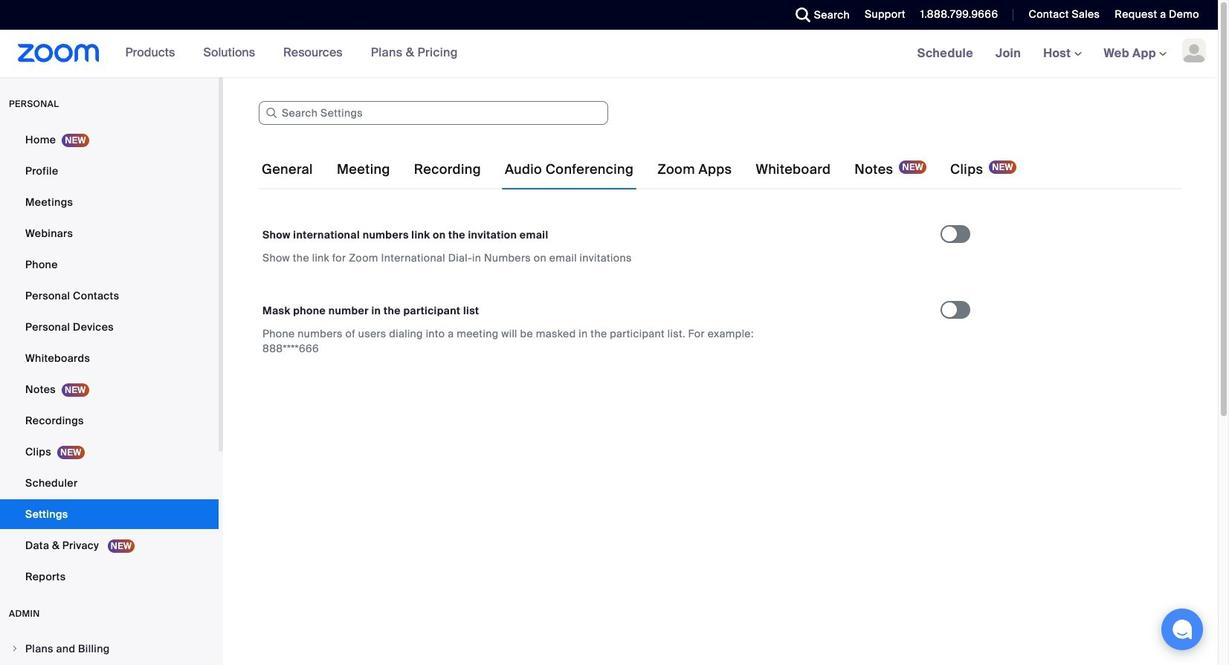 Task type: describe. For each thing, give the bounding box(es) containing it.
product information navigation
[[99, 30, 469, 77]]

right image
[[10, 645, 19, 654]]

zoom logo image
[[18, 44, 99, 63]]

meetings navigation
[[907, 30, 1219, 78]]



Task type: vqa. For each thing, say whether or not it's contained in the screenshot.
Learn more about your Meeting License image at the bottom of page
no



Task type: locate. For each thing, give the bounding box(es) containing it.
banner
[[0, 30, 1219, 78]]

Search Settings text field
[[259, 101, 609, 125]]

open chat image
[[1173, 620, 1193, 641]]

menu item
[[0, 635, 219, 664]]

tabs of my account settings page tab list
[[259, 149, 1020, 190]]

profile picture image
[[1183, 39, 1207, 63]]

personal menu menu
[[0, 125, 219, 594]]



